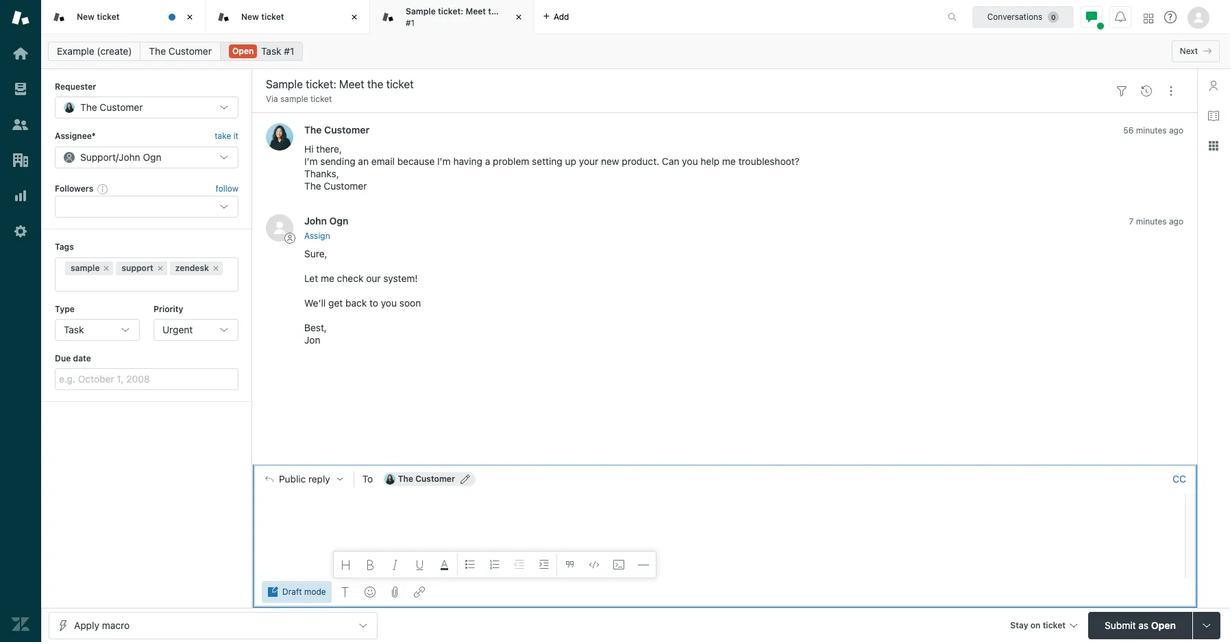 Task type: describe. For each thing, give the bounding box(es) containing it.
thanks,
[[304, 168, 339, 180]]

as
[[1139, 620, 1149, 632]]

events image
[[1141, 85, 1152, 96]]

0 horizontal spatial sample
[[71, 263, 100, 273]]

take
[[215, 131, 231, 141]]

sure,
[[304, 248, 330, 260]]

displays possible ticket submission types image
[[1202, 621, 1212, 632]]

numbered list (cmd shift 7) image
[[489, 560, 500, 571]]

the
[[488, 6, 501, 17]]

ogn inside assignee* element
[[143, 151, 161, 163]]

reporting image
[[12, 187, 29, 205]]

customer inside hi there, i'm sending an email because i'm having a problem setting up your new product. can you help me troubleshoot? thanks, the customer
[[324, 181, 367, 192]]

minutes for 7
[[1136, 217, 1167, 227]]

next button
[[1172, 40, 1220, 62]]

troubleshoot?
[[739, 156, 800, 168]]

1 horizontal spatial sample
[[280, 94, 308, 104]]

follow button
[[216, 183, 239, 195]]

requester element
[[55, 97, 239, 119]]

get
[[328, 297, 343, 309]]

2 close image from the left
[[512, 10, 526, 24]]

remove image for support
[[156, 264, 164, 272]]

1 new ticket tab from the left
[[41, 0, 206, 34]]

tab containing sample ticket: meet the ticket
[[370, 0, 535, 34]]

zendesk support image
[[12, 9, 29, 27]]

take it button
[[215, 130, 239, 144]]

organizations image
[[12, 151, 29, 169]]

we'll
[[304, 297, 326, 309]]

Due date field
[[55, 369, 239, 391]]

draft mode
[[282, 587, 326, 598]]

setting
[[532, 156, 563, 168]]

7
[[1129, 217, 1134, 227]]

you inside hi there, i'm sending an email because i'm having a problem setting up your new product. can you help me troubleshoot? thanks, the customer
[[682, 156, 698, 168]]

zendesk products image
[[1144, 13, 1154, 23]]

the customer link inside conversationlabel log
[[304, 124, 370, 136]]

the customer inside the requester element
[[80, 102, 143, 113]]

we'll get back to you soon
[[304, 297, 421, 309]]

submit
[[1105, 620, 1136, 632]]

having
[[453, 156, 483, 168]]

requester
[[55, 82, 96, 92]]

horizontal rule (cmd shift l) image
[[638, 560, 649, 571]]

assignee*
[[55, 131, 96, 141]]

assignee* element
[[55, 147, 239, 168]]

me inside hi there, i'm sending an email because i'm having a problem setting up your new product. can you help me troubleshoot? thanks, the customer
[[722, 156, 736, 168]]

email
[[371, 156, 395, 168]]

decrease indent (cmd [) image
[[514, 560, 525, 571]]

to
[[369, 297, 378, 309]]

tabs tab list
[[41, 0, 934, 34]]

to
[[362, 474, 373, 485]]

56
[[1124, 126, 1134, 136]]

submit as open
[[1105, 620, 1176, 632]]

customer inside the requester element
[[100, 102, 143, 113]]

jon
[[304, 334, 320, 346]]

task for task
[[64, 324, 84, 336]]

priority
[[154, 304, 183, 314]]

let me check our system!
[[304, 273, 420, 284]]

new
[[601, 156, 619, 168]]

increase indent (cmd ]) image
[[539, 560, 550, 571]]

main element
[[0, 0, 41, 643]]

the inside secondary element
[[149, 45, 166, 57]]

the customer inside secondary element
[[149, 45, 212, 57]]

bold (cmd b) image
[[365, 560, 376, 571]]

the up hi
[[304, 124, 322, 136]]

date
[[73, 354, 91, 364]]

check
[[337, 273, 364, 284]]

on
[[1031, 621, 1041, 631]]

hide composer image
[[719, 459, 730, 470]]

italic (cmd i) image
[[390, 560, 401, 571]]

example (create) button
[[48, 42, 141, 61]]

followers element
[[55, 196, 239, 218]]

ticket inside "sample ticket: meet the ticket #1"
[[504, 6, 526, 17]]

tags
[[55, 242, 74, 252]]

due date
[[55, 354, 91, 364]]

followers
[[55, 184, 93, 194]]

minutes for 56
[[1136, 126, 1167, 136]]

hi there, i'm sending an email because i'm having a problem setting up your new product. can you help me troubleshoot? thanks, the customer
[[304, 144, 800, 192]]

your
[[579, 156, 599, 168]]

stay on ticket button
[[1004, 612, 1083, 642]]

conversations
[[987, 11, 1043, 22]]

edit user image
[[461, 475, 470, 485]]

info on adding followers image
[[98, 184, 108, 195]]

follow
[[216, 184, 239, 194]]

a
[[485, 156, 490, 168]]

2 new ticket from the left
[[241, 12, 284, 22]]

zendesk
[[175, 263, 209, 273]]

problem
[[493, 156, 529, 168]]

1 i'm from the left
[[304, 156, 318, 168]]

cc
[[1173, 474, 1186, 485]]

example (create)
[[57, 45, 132, 57]]

ticket up (create)
[[97, 12, 120, 22]]

macro
[[102, 620, 130, 632]]

open inside secondary element
[[232, 46, 254, 56]]

Public reply composer Draft mode text field
[[259, 494, 1181, 523]]

apply macro
[[74, 620, 130, 632]]

john inside assignee* element
[[119, 151, 140, 163]]

views image
[[12, 80, 29, 98]]

apps image
[[1208, 141, 1219, 151]]

1 avatar image from the top
[[266, 124, 293, 151]]

2 avatar image from the top
[[266, 215, 293, 242]]

due
[[55, 354, 71, 364]]

an
[[358, 156, 369, 168]]

reply
[[308, 474, 330, 485]]

ticket up task #1
[[261, 12, 284, 22]]

/
[[116, 151, 119, 163]]

add link (cmd k) image
[[414, 587, 425, 598]]

(create)
[[97, 45, 132, 57]]

customer@example.com image
[[384, 474, 395, 485]]

customer context image
[[1208, 80, 1219, 91]]

add
[[554, 11, 569, 22]]

1 close image from the left
[[183, 10, 197, 24]]

bulleted list (cmd shift 8) image
[[465, 560, 475, 571]]

via sample ticket
[[266, 94, 332, 104]]

sample ticket: meet the ticket #1
[[406, 6, 526, 28]]

apply
[[74, 620, 99, 632]]



Task type: locate. For each thing, give the bounding box(es) containing it.
1 horizontal spatial me
[[722, 156, 736, 168]]

2 i'm from the left
[[437, 156, 451, 168]]

meet
[[466, 6, 486, 17]]

1 horizontal spatial i'm
[[437, 156, 451, 168]]

the
[[149, 45, 166, 57], [80, 102, 97, 113], [304, 124, 322, 136], [304, 181, 321, 192], [398, 474, 413, 485]]

1 new from the left
[[77, 12, 95, 22]]

headings image
[[340, 560, 351, 571]]

1 vertical spatial you
[[381, 297, 397, 309]]

0 horizontal spatial task
[[64, 324, 84, 336]]

button displays agent's chat status as online. image
[[1086, 11, 1097, 22]]

conversations button
[[973, 6, 1074, 28]]

ago for 7 minutes ago
[[1169, 217, 1184, 227]]

the inside hi there, i'm sending an email because i'm having a problem setting up your new product. can you help me troubleshoot? thanks, the customer
[[304, 181, 321, 192]]

1 horizontal spatial remove image
[[156, 264, 164, 272]]

the customer down requester
[[80, 102, 143, 113]]

2 new from the left
[[241, 12, 259, 22]]

remove image left support
[[102, 264, 111, 272]]

remove image right zendesk
[[212, 264, 220, 272]]

1 vertical spatial the customer link
[[304, 124, 370, 136]]

0 vertical spatial sample
[[280, 94, 308, 104]]

task #1
[[261, 45, 294, 57]]

1 vertical spatial minutes
[[1136, 217, 1167, 227]]

ticket right "via"
[[310, 94, 332, 104]]

john
[[119, 151, 140, 163], [304, 215, 327, 227]]

3 remove image from the left
[[212, 264, 220, 272]]

1 horizontal spatial close image
[[512, 10, 526, 24]]

the customer
[[149, 45, 212, 57], [80, 102, 143, 113], [304, 124, 370, 136], [398, 474, 455, 485]]

1 vertical spatial me
[[321, 273, 334, 284]]

0 horizontal spatial close image
[[183, 10, 197, 24]]

new ticket tab up task #1
[[206, 0, 370, 34]]

ogn up assign
[[329, 215, 349, 227]]

remove image for zendesk
[[212, 264, 220, 272]]

minutes
[[1136, 126, 1167, 136], [1136, 217, 1167, 227]]

1 minutes from the top
[[1136, 126, 1167, 136]]

assign
[[304, 231, 330, 241]]

1 horizontal spatial john
[[304, 215, 327, 227]]

customers image
[[12, 116, 29, 134]]

via
[[266, 94, 278, 104]]

0 vertical spatial ogn
[[143, 151, 161, 163]]

close image
[[183, 10, 197, 24], [512, 10, 526, 24]]

remove image for sample
[[102, 264, 111, 272]]

1 vertical spatial #1
[[284, 45, 294, 57]]

0 horizontal spatial open
[[232, 46, 254, 56]]

1 ago from the top
[[1169, 126, 1184, 136]]

notifications image
[[1115, 11, 1126, 22]]

1 vertical spatial avatar image
[[266, 215, 293, 242]]

0 vertical spatial you
[[682, 156, 698, 168]]

1 horizontal spatial task
[[261, 45, 281, 57]]

get started image
[[12, 45, 29, 62]]

soon
[[400, 297, 421, 309]]

zendesk image
[[12, 616, 29, 634]]

product.
[[622, 156, 659, 168]]

quote (cmd shift 9) image
[[564, 560, 575, 571]]

ogn
[[143, 151, 161, 163], [329, 215, 349, 227]]

code span (ctrl shift 5) image
[[589, 560, 600, 571]]

let
[[304, 273, 318, 284]]

insert emojis image
[[364, 587, 375, 598]]

ticket inside "popup button"
[[1043, 621, 1066, 631]]

0 horizontal spatial the customer link
[[140, 42, 221, 61]]

john ogn assign
[[304, 215, 349, 241]]

remove image
[[102, 264, 111, 272], [156, 264, 164, 272], [212, 264, 220, 272]]

avatar image left hi
[[266, 124, 293, 151]]

task inside secondary element
[[261, 45, 281, 57]]

take it
[[215, 131, 239, 141]]

support / john ogn
[[80, 151, 161, 163]]

avatar image
[[266, 124, 293, 151], [266, 215, 293, 242]]

the down 'thanks,'
[[304, 181, 321, 192]]

sample
[[280, 94, 308, 104], [71, 263, 100, 273]]

1 new ticket from the left
[[77, 12, 120, 22]]

1 remove image from the left
[[102, 264, 111, 272]]

can
[[662, 156, 680, 168]]

john right support
[[119, 151, 140, 163]]

2 horizontal spatial remove image
[[212, 264, 220, 272]]

the customer link up the requester element
[[140, 42, 221, 61]]

1 vertical spatial john
[[304, 215, 327, 227]]

the right (create)
[[149, 45, 166, 57]]

assign button
[[304, 230, 330, 242]]

knowledge image
[[1208, 110, 1219, 121]]

#1
[[406, 17, 415, 28], [284, 45, 294, 57]]

0 horizontal spatial #1
[[284, 45, 294, 57]]

minutes right the 7
[[1136, 217, 1167, 227]]

task for task #1
[[261, 45, 281, 57]]

1 horizontal spatial new ticket
[[241, 12, 284, 22]]

open right as
[[1151, 620, 1176, 632]]

task inside popup button
[[64, 324, 84, 336]]

new ticket up example (create)
[[77, 12, 120, 22]]

remove image right support
[[156, 264, 164, 272]]

1 horizontal spatial open
[[1151, 620, 1176, 632]]

help
[[701, 156, 720, 168]]

best,
[[304, 322, 327, 334]]

ago right the 7
[[1169, 217, 1184, 227]]

task button
[[55, 319, 140, 341]]

add button
[[535, 0, 577, 34]]

sample down tags
[[71, 263, 100, 273]]

ago
[[1169, 126, 1184, 136], [1169, 217, 1184, 227]]

0 horizontal spatial remove image
[[102, 264, 111, 272]]

i'm left having
[[437, 156, 451, 168]]

1 horizontal spatial you
[[682, 156, 698, 168]]

our
[[366, 273, 381, 284]]

0 horizontal spatial ogn
[[143, 151, 161, 163]]

draft
[[282, 587, 302, 598]]

stay on ticket
[[1010, 621, 1066, 631]]

urgent button
[[154, 319, 239, 341]]

type
[[55, 304, 75, 314]]

best, jon
[[304, 322, 327, 346]]

me right help
[[722, 156, 736, 168]]

2 minutes from the top
[[1136, 217, 1167, 227]]

minutes right 56
[[1136, 126, 1167, 136]]

ticket:
[[438, 6, 464, 17]]

there,
[[316, 144, 342, 155]]

ago for 56 minutes ago
[[1169, 126, 1184, 136]]

john ogn link
[[304, 215, 349, 227]]

Subject field
[[263, 76, 1107, 93]]

next
[[1180, 46, 1198, 56]]

because
[[397, 156, 435, 168]]

#1 down sample
[[406, 17, 415, 28]]

1 horizontal spatial ogn
[[329, 215, 349, 227]]

up
[[565, 156, 576, 168]]

example
[[57, 45, 94, 57]]

1 horizontal spatial #1
[[406, 17, 415, 28]]

john inside john ogn assign
[[304, 215, 327, 227]]

1 vertical spatial task
[[64, 324, 84, 336]]

back
[[345, 297, 367, 309]]

you right can
[[682, 156, 698, 168]]

avatar image left assign
[[266, 215, 293, 242]]

public reply button
[[253, 466, 354, 494]]

7 minutes ago
[[1129, 217, 1184, 227]]

task down the 'type'
[[64, 324, 84, 336]]

0 horizontal spatial me
[[321, 273, 334, 284]]

ticket right the on
[[1043, 621, 1066, 631]]

open left task #1
[[232, 46, 254, 56]]

admin image
[[12, 223, 29, 241]]

mode
[[304, 587, 326, 598]]

7 minutes ago text field
[[1129, 217, 1184, 227]]

1 vertical spatial ago
[[1169, 217, 1184, 227]]

task up "via"
[[261, 45, 281, 57]]

ticket right "the"
[[504, 6, 526, 17]]

get help image
[[1165, 11, 1177, 23]]

public
[[279, 474, 306, 485]]

0 horizontal spatial you
[[381, 297, 397, 309]]

secondary element
[[41, 38, 1230, 65]]

#1 inside secondary element
[[284, 45, 294, 57]]

new ticket tab
[[41, 0, 206, 34], [206, 0, 370, 34]]

ago down the ticket actions 'icon'
[[1169, 126, 1184, 136]]

i'm down hi
[[304, 156, 318, 168]]

open
[[232, 46, 254, 56], [1151, 620, 1176, 632]]

ogn right /
[[143, 151, 161, 163]]

close image
[[348, 10, 361, 24]]

0 vertical spatial avatar image
[[266, 124, 293, 151]]

0 horizontal spatial i'm
[[304, 156, 318, 168]]

draft mode button
[[262, 582, 332, 604]]

0 vertical spatial john
[[119, 151, 140, 163]]

customer inside secondary element
[[169, 45, 212, 57]]

0 vertical spatial ago
[[1169, 126, 1184, 136]]

underline (cmd u) image
[[414, 560, 425, 571]]

it
[[233, 131, 239, 141]]

1 horizontal spatial new
[[241, 12, 259, 22]]

new ticket tab up (create)
[[41, 0, 206, 34]]

the customer right customer@example.com icon
[[398, 474, 455, 485]]

public reply
[[279, 474, 330, 485]]

john up assign
[[304, 215, 327, 227]]

the customer link
[[140, 42, 221, 61], [304, 124, 370, 136]]

1 vertical spatial open
[[1151, 620, 1176, 632]]

the customer link up "there,"
[[304, 124, 370, 136]]

support
[[122, 263, 153, 273]]

cc button
[[1173, 474, 1186, 486]]

format text image
[[340, 587, 351, 598]]

56 minutes ago text field
[[1124, 126, 1184, 136]]

sample
[[406, 6, 436, 17]]

the right customer@example.com icon
[[398, 474, 413, 485]]

2 ago from the top
[[1169, 217, 1184, 227]]

hi
[[304, 144, 314, 155]]

1 vertical spatial sample
[[71, 263, 100, 273]]

add attachment image
[[389, 587, 400, 598]]

tab
[[370, 0, 535, 34]]

new
[[77, 12, 95, 22], [241, 12, 259, 22]]

0 horizontal spatial new
[[77, 12, 95, 22]]

0 vertical spatial task
[[261, 45, 281, 57]]

56 minutes ago
[[1124, 126, 1184, 136]]

me right let
[[321, 273, 334, 284]]

the down requester
[[80, 102, 97, 113]]

#1 up via sample ticket
[[284, 45, 294, 57]]

new ticket
[[77, 12, 120, 22], [241, 12, 284, 22]]

ticket
[[504, 6, 526, 17], [97, 12, 120, 22], [261, 12, 284, 22], [310, 94, 332, 104], [1043, 621, 1066, 631]]

sample right "via"
[[280, 94, 308, 104]]

you right to
[[381, 297, 397, 309]]

the customer link inside secondary element
[[140, 42, 221, 61]]

0 vertical spatial the customer link
[[140, 42, 221, 61]]

ogn inside john ogn assign
[[329, 215, 349, 227]]

0 horizontal spatial john
[[119, 151, 140, 163]]

0 vertical spatial me
[[722, 156, 736, 168]]

0 vertical spatial open
[[232, 46, 254, 56]]

conversationlabel log
[[252, 113, 1197, 465]]

sending
[[320, 156, 355, 168]]

1 horizontal spatial the customer link
[[304, 124, 370, 136]]

urgent
[[162, 324, 193, 336]]

0 vertical spatial #1
[[406, 17, 415, 28]]

stay
[[1010, 621, 1029, 631]]

me
[[722, 156, 736, 168], [321, 273, 334, 284]]

code block (ctrl shift 6) image
[[613, 560, 624, 571]]

#1 inside "sample ticket: meet the ticket #1"
[[406, 17, 415, 28]]

the customer up "there,"
[[304, 124, 370, 136]]

0 horizontal spatial new ticket
[[77, 12, 120, 22]]

the customer inside conversationlabel log
[[304, 124, 370, 136]]

0 vertical spatial minutes
[[1136, 126, 1167, 136]]

1 vertical spatial ogn
[[329, 215, 349, 227]]

the customer right (create)
[[149, 45, 212, 57]]

customer
[[169, 45, 212, 57], [100, 102, 143, 113], [324, 124, 370, 136], [324, 181, 367, 192], [416, 474, 455, 485]]

new ticket up task #1
[[241, 12, 284, 22]]

system!
[[383, 273, 418, 284]]

2 remove image from the left
[[156, 264, 164, 272]]

ticket actions image
[[1166, 85, 1177, 96]]

filter image
[[1117, 85, 1127, 96]]

2 new ticket tab from the left
[[206, 0, 370, 34]]



Task type: vqa. For each thing, say whether or not it's contained in the screenshot.
48 Minutes Ago text box
no



